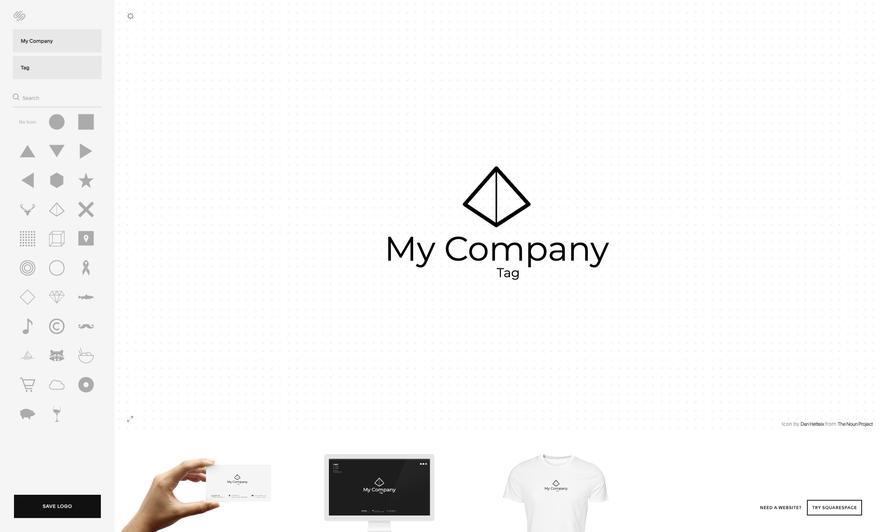 Task type: locate. For each thing, give the bounding box(es) containing it.
1 horizontal spatial icon
[[782, 421, 792, 428]]

need
[[760, 506, 773, 511]]

hetteix
[[810, 421, 824, 428]]

search
[[22, 95, 39, 101]]

save logo button
[[14, 496, 101, 521]]

1 vertical spatial icon
[[782, 421, 792, 428]]

icon right the no
[[26, 119, 36, 125]]

try squarespace link
[[807, 501, 862, 516]]

0 vertical spatial icon
[[26, 119, 36, 125]]

project
[[859, 421, 873, 428]]

0 horizontal spatial icon
[[26, 119, 36, 125]]

try
[[812, 506, 821, 511]]

icon
[[26, 119, 36, 125], [782, 421, 792, 428]]

dan
[[801, 421, 809, 428]]

search link
[[13, 91, 39, 103]]

try squarespace
[[812, 506, 857, 511]]

logo
[[57, 504, 72, 510]]

icon left by
[[782, 421, 792, 428]]

the
[[838, 421, 846, 428]]

from
[[825, 421, 837, 428]]



Task type: vqa. For each thing, say whether or not it's contained in the screenshot.
Get Started
no



Task type: describe. For each thing, give the bounding box(es) containing it.
a
[[774, 506, 778, 511]]

Tagline text field
[[13, 56, 102, 79]]

by
[[794, 421, 799, 428]]

start over image
[[11, 8, 28, 23]]

dan hetteix link
[[801, 421, 824, 428]]

need a website?
[[760, 506, 803, 511]]

no icon
[[19, 119, 36, 125]]

noun
[[846, 421, 858, 428]]

no
[[19, 119, 25, 125]]

squarespace
[[822, 506, 857, 511]]

Name text field
[[13, 29, 102, 53]]

website?
[[779, 506, 802, 511]]

save
[[43, 504, 56, 510]]

the noun project link
[[838, 421, 873, 428]]

icon by dan hetteix from the noun project
[[782, 421, 873, 428]]

save logo
[[43, 504, 72, 510]]



